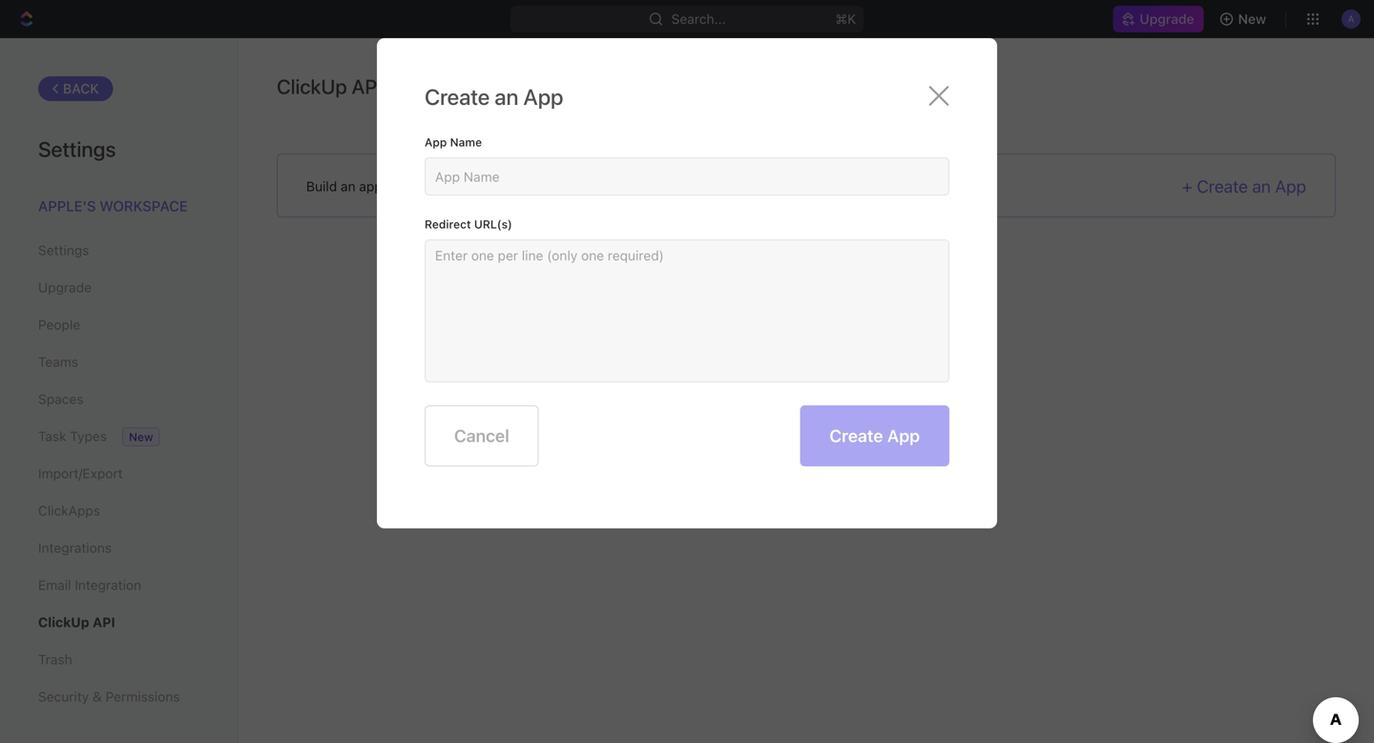 Task type: describe. For each thing, give the bounding box(es) containing it.
to
[[744, 178, 757, 194]]

2 horizontal spatial create
[[1197, 176, 1248, 197]]

0 vertical spatial upgrade link
[[1113, 6, 1204, 32]]

clickapps link
[[38, 495, 199, 527]]

makes
[[414, 178, 454, 194]]

check
[[553, 178, 592, 194]]

import/export
[[38, 466, 123, 481]]

⌘k
[[835, 11, 856, 27]]

app na﻿me
[[425, 135, 482, 149]]

clickup api
[[38, 615, 115, 630]]

clickup for clickup api settings
[[277, 74, 347, 98]]

people link
[[38, 309, 199, 341]]

trash
[[38, 652, 72, 667]]

clickup api settings
[[277, 74, 461, 98]]

2 horizontal spatial an
[[1252, 176, 1271, 197]]

clickup for clickup api
[[38, 615, 89, 630]]

new inside button
[[1238, 11, 1266, 27]]

back
[[63, 81, 99, 96]]

build an app that makes clickup better. check out api documentation to get started.
[[306, 178, 832, 194]]

better.
[[509, 178, 549, 194]]

1 vertical spatial clickup
[[457, 178, 505, 194]]

url(s)
[[474, 218, 512, 231]]

na﻿me
[[450, 135, 482, 149]]

clickup api link
[[38, 606, 199, 639]]

started.
[[784, 178, 832, 194]]

app inside button
[[887, 426, 920, 446]]

create app button
[[800, 406, 949, 467]]

import/export link
[[38, 458, 199, 490]]

an for create an app
[[495, 84, 518, 110]]

documentation
[[644, 178, 741, 194]]

spaces link
[[38, 383, 199, 416]]

0 horizontal spatial upgrade link
[[38, 271, 199, 304]]

api for clickup api settings
[[352, 74, 382, 98]]

apple's
[[38, 198, 96, 214]]

clickapps
[[38, 503, 100, 519]]

teams link
[[38, 346, 199, 378]]

&
[[93, 689, 102, 705]]

teams
[[38, 354, 78, 370]]

security & permissions link
[[38, 681, 199, 713]]

2 horizontal spatial api
[[619, 178, 641, 194]]

create for create an app
[[425, 84, 490, 110]]

1 vertical spatial settings
[[38, 136, 116, 161]]

out
[[596, 178, 616, 194]]

an for build an app that makes clickup better. check out api documentation to get started.
[[341, 178, 356, 194]]

2 vertical spatial settings
[[38, 242, 89, 258]]

cancel
[[454, 426, 509, 446]]



Task type: vqa. For each thing, say whether or not it's contained in the screenshot.
&
yes



Task type: locate. For each thing, give the bounding box(es) containing it.
an inside "dialog"
[[495, 84, 518, 110]]

settings up app na﻿me
[[387, 74, 461, 98]]

task types
[[38, 428, 107, 444]]

api for clickup api
[[93, 615, 115, 630]]

0 vertical spatial upgrade
[[1140, 11, 1194, 27]]

+
[[1182, 176, 1193, 197]]

email integration link
[[38, 569, 199, 602]]

trash link
[[38, 644, 199, 676]]

types
[[70, 428, 107, 444]]

permissions
[[106, 689, 180, 705]]

0 vertical spatial clickup
[[277, 74, 347, 98]]

upgrade link up people link
[[38, 271, 199, 304]]

+ create an app
[[1182, 176, 1306, 197]]

Enter one per line (only one required) text field
[[435, 249, 939, 373]]

new button
[[1211, 4, 1278, 34]]

1 horizontal spatial create
[[830, 426, 883, 446]]

1 vertical spatial create
[[1197, 176, 1248, 197]]

app
[[359, 178, 382, 194]]

1 horizontal spatial api
[[352, 74, 382, 98]]

that
[[386, 178, 410, 194]]

0 horizontal spatial api
[[93, 615, 115, 630]]

create inside button
[[830, 426, 883, 446]]

redirect
[[425, 218, 471, 231]]

integrations
[[38, 540, 112, 556]]

1 horizontal spatial upgrade
[[1140, 11, 1194, 27]]

new inside the settings 'element'
[[129, 430, 153, 444]]

an right the +
[[1252, 176, 1271, 197]]

clickup inside clickup api link
[[38, 615, 89, 630]]

cancel button
[[425, 406, 539, 467]]

spaces
[[38, 391, 83, 407]]

0 vertical spatial api
[[352, 74, 382, 98]]

upgrade link
[[1113, 6, 1204, 32], [38, 271, 199, 304]]

2 vertical spatial clickup
[[38, 615, 89, 630]]

settings up apple's
[[38, 136, 116, 161]]

0 horizontal spatial create
[[425, 84, 490, 110]]

settings down apple's
[[38, 242, 89, 258]]

2 horizontal spatial clickup
[[457, 178, 505, 194]]

0 horizontal spatial new
[[129, 430, 153, 444]]

1 horizontal spatial new
[[1238, 11, 1266, 27]]

api documentation link
[[619, 178, 741, 195]]

settings link
[[38, 234, 199, 267]]

back link
[[38, 76, 113, 101]]

2 vertical spatial api
[[93, 615, 115, 630]]

settings element
[[0, 38, 239, 743]]

integrations link
[[38, 532, 199, 564]]

upgrade link left new button
[[1113, 6, 1204, 32]]

0 horizontal spatial clickup
[[38, 615, 89, 630]]

create an app
[[425, 84, 563, 110]]

1 vertical spatial upgrade link
[[38, 271, 199, 304]]

workspace
[[100, 198, 188, 214]]

settings
[[387, 74, 461, 98], [38, 136, 116, 161], [38, 242, 89, 258]]

security & permissions
[[38, 689, 180, 705]]

create
[[425, 84, 490, 110], [1197, 176, 1248, 197], [830, 426, 883, 446]]

an left app
[[341, 178, 356, 194]]

build
[[306, 178, 337, 194]]

create app
[[830, 426, 920, 446]]

email
[[38, 577, 71, 593]]

an up better.
[[495, 84, 518, 110]]

create for create app
[[830, 426, 883, 446]]

new
[[1238, 11, 1266, 27], [129, 430, 153, 444]]

1 vertical spatial upgrade
[[38, 280, 92, 295]]

api inside the settings 'element'
[[93, 615, 115, 630]]

0 horizontal spatial upgrade
[[38, 280, 92, 295]]

task
[[38, 428, 66, 444]]

1 horizontal spatial clickup
[[277, 74, 347, 98]]

0 vertical spatial settings
[[387, 74, 461, 98]]

2 vertical spatial create
[[830, 426, 883, 446]]

0 horizontal spatial an
[[341, 178, 356, 194]]

an
[[495, 84, 518, 110], [1252, 176, 1271, 197], [341, 178, 356, 194]]

App Na﻿me text field
[[435, 169, 939, 184]]

1 vertical spatial api
[[619, 178, 641, 194]]

app
[[523, 84, 563, 110], [425, 135, 447, 149], [1275, 176, 1306, 197], [887, 426, 920, 446]]

clickup
[[277, 74, 347, 98], [457, 178, 505, 194], [38, 615, 89, 630]]

people
[[38, 317, 80, 333]]

redirect url(s)
[[425, 218, 512, 231]]

search...
[[671, 11, 726, 27]]

1 horizontal spatial upgrade link
[[1113, 6, 1204, 32]]

0 vertical spatial new
[[1238, 11, 1266, 27]]

upgrade up people
[[38, 280, 92, 295]]

upgrade
[[1140, 11, 1194, 27], [38, 280, 92, 295]]

upgrade inside the settings 'element'
[[38, 280, 92, 295]]

api
[[352, 74, 382, 98], [619, 178, 641, 194], [93, 615, 115, 630]]

create an app dialog
[[377, 38, 997, 529]]

get
[[760, 178, 781, 194]]

apple's workspace
[[38, 198, 188, 214]]

email integration
[[38, 577, 141, 593]]

0 vertical spatial create
[[425, 84, 490, 110]]

upgrade left new button
[[1140, 11, 1194, 27]]

1 vertical spatial new
[[129, 430, 153, 444]]

integration
[[75, 577, 141, 593]]

1 horizontal spatial an
[[495, 84, 518, 110]]

security
[[38, 689, 89, 705]]



